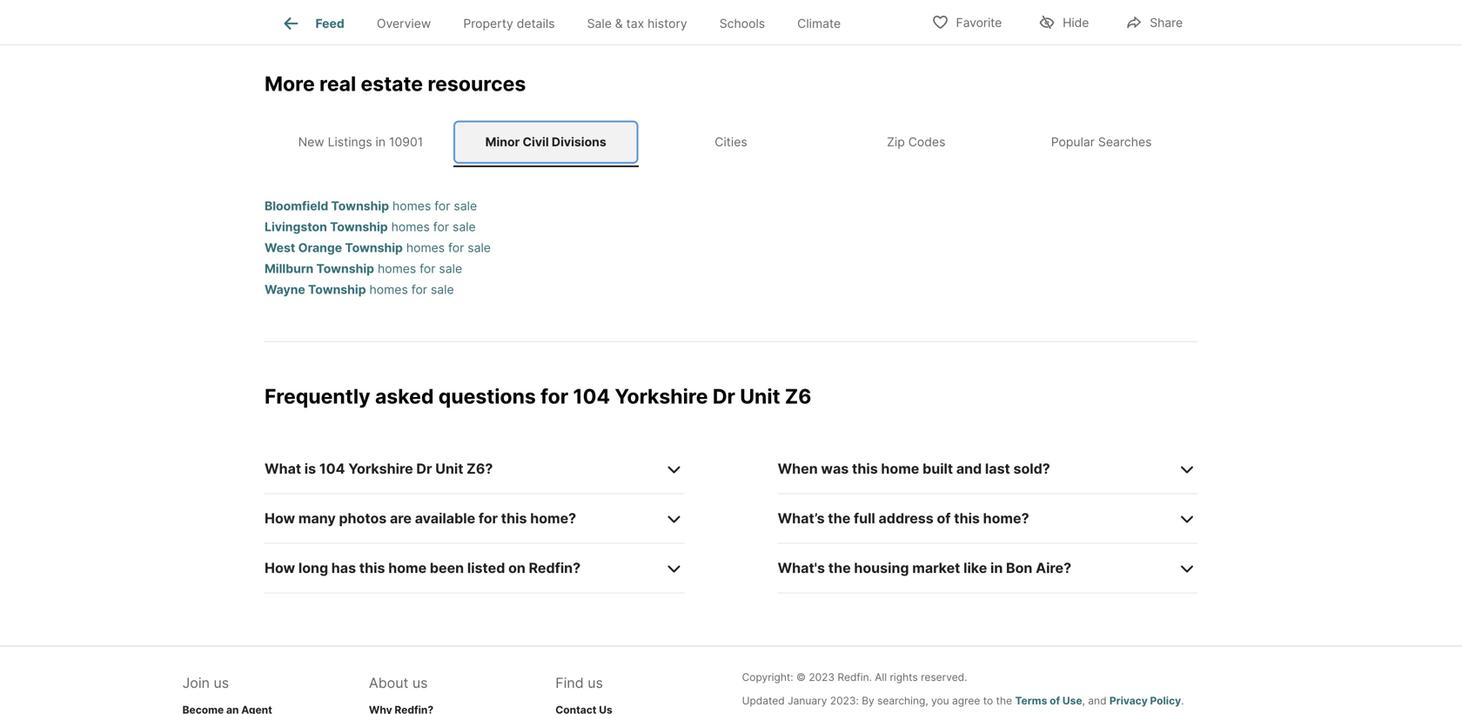 Task type: describe. For each thing, give the bounding box(es) containing it.
last
[[986, 460, 1011, 477]]

are
[[390, 510, 412, 527]]

updated
[[742, 694, 785, 707]]

what's the housing market like in bon aire?
[[778, 559, 1072, 576]]

resources
[[428, 71, 526, 96]]

been
[[430, 559, 464, 576]]

history
[[648, 16, 688, 31]]

home inside how long has this home been listed on redfin? dropdown button
[[389, 559, 427, 576]]

you
[[932, 694, 950, 707]]

hide button
[[1024, 4, 1104, 40]]

market
[[913, 559, 961, 576]]

use
[[1063, 694, 1083, 707]]

real
[[320, 71, 356, 96]]

join
[[183, 674, 210, 691]]

104 inside dropdown button
[[319, 460, 345, 477]]

1 horizontal spatial of
[[1050, 694, 1061, 707]]

how for how long has this home been listed on redfin?
[[265, 559, 295, 576]]

available
[[415, 510, 476, 527]]

updated january 2023: by searching, you agree to the terms of use , and privacy policy .
[[742, 694, 1185, 707]]

©
[[797, 671, 806, 684]]

livingston
[[265, 220, 327, 234]]

built
[[923, 460, 954, 477]]

climate tab
[[782, 3, 858, 44]]

2 home? from the left
[[984, 510, 1030, 527]]

new
[[298, 135, 325, 149]]

long
[[299, 559, 328, 576]]

0 vertical spatial 104
[[573, 384, 611, 409]]

about
[[369, 674, 409, 691]]

,
[[1083, 694, 1086, 707]]

popular searches
[[1052, 135, 1152, 149]]

zip
[[888, 135, 905, 149]]

many
[[299, 510, 336, 527]]

bloomfield township homes for sale livingston township homes for sale west orange township homes for sale millburn township homes for sale wayne township homes for sale
[[265, 199, 491, 297]]

for inside dropdown button
[[479, 510, 498, 527]]

this inside what's the full address of this home? dropdown button
[[955, 510, 980, 527]]

estate
[[361, 71, 423, 96]]

agree
[[953, 694, 981, 707]]

favorite
[[957, 15, 1002, 30]]

wayne
[[265, 282, 305, 297]]

how long has this home been listed on redfin?
[[265, 559, 581, 576]]

z6
[[785, 384, 812, 409]]

schools
[[720, 16, 766, 31]]

questions
[[439, 384, 536, 409]]

bloomfield
[[265, 199, 329, 213]]

zip codes
[[888, 135, 946, 149]]

what's the full address of this home?
[[778, 510, 1030, 527]]

more real estate resources heading
[[265, 71, 1198, 117]]

privacy
[[1110, 694, 1148, 707]]

is
[[305, 460, 316, 477]]

1 vertical spatial and
[[1089, 694, 1107, 707]]

share button
[[1111, 4, 1198, 40]]

hide
[[1063, 15, 1090, 30]]

in inside dropdown button
[[991, 559, 1003, 576]]

when was this home built and last sold?
[[778, 460, 1051, 477]]

copyright:
[[742, 671, 794, 684]]

2023:
[[831, 694, 859, 707]]

by
[[862, 694, 875, 707]]

this inside how long has this home been listed on redfin? dropdown button
[[359, 559, 385, 576]]

minor
[[486, 135, 520, 149]]

on
[[509, 559, 526, 576]]

rights
[[890, 671, 918, 684]]

overview
[[377, 16, 431, 31]]

the for what's
[[829, 559, 851, 576]]

more real estate resources
[[265, 71, 526, 96]]

0 vertical spatial unit
[[740, 384, 781, 409]]

how long has this home been listed on redfin? button
[[265, 544, 685, 593]]

feed link
[[281, 13, 345, 34]]

terms
[[1016, 694, 1048, 707]]

what is 104 yorkshire dr unit z6? button
[[265, 444, 685, 494]]

what's the full address of this home? button
[[778, 494, 1198, 544]]

address
[[879, 510, 934, 527]]

tab list containing new listings in 10901
[[265, 117, 1198, 167]]

about us
[[369, 674, 428, 691]]

civil
[[523, 135, 549, 149]]

west
[[265, 240, 296, 255]]

0 vertical spatial yorkshire
[[615, 384, 708, 409]]

find us
[[556, 674, 603, 691]]

how many photos are available for this home?
[[265, 510, 577, 527]]

redfin?
[[529, 559, 581, 576]]

join us
[[183, 674, 229, 691]]

1 horizontal spatial dr
[[713, 384, 736, 409]]

asked
[[375, 384, 434, 409]]

property details tab
[[447, 3, 571, 44]]

reserved.
[[921, 671, 968, 684]]

privacy policy link
[[1110, 694, 1182, 707]]

in inside "tab"
[[376, 135, 386, 149]]



Task type: vqa. For each thing, say whether or not it's contained in the screenshot.
Overview tab
yes



Task type: locate. For each thing, give the bounding box(es) containing it.
when was this home built and last sold? button
[[778, 444, 1198, 494]]

home?
[[531, 510, 577, 527], [984, 510, 1030, 527]]

0 vertical spatial dr
[[713, 384, 736, 409]]

tax
[[627, 16, 645, 31]]

1 vertical spatial in
[[991, 559, 1003, 576]]

new listings in 10901 tab
[[268, 121, 454, 164]]

0 horizontal spatial unit
[[436, 460, 464, 477]]

1 horizontal spatial and
[[1089, 694, 1107, 707]]

how many photos are available for this home? button
[[265, 494, 685, 544]]

2 horizontal spatial us
[[588, 674, 603, 691]]

the inside dropdown button
[[828, 510, 851, 527]]

0 horizontal spatial 104
[[319, 460, 345, 477]]

home inside when was this home built and last sold? 'dropdown button'
[[882, 460, 920, 477]]

and inside 'dropdown button'
[[957, 460, 982, 477]]

frequently asked questions for 104 yorkshire dr unit z6
[[265, 384, 812, 409]]

1 vertical spatial dr
[[417, 460, 432, 477]]

sale & tax history tab
[[571, 3, 704, 44]]

unit left z6?
[[436, 460, 464, 477]]

home left built
[[882, 460, 920, 477]]

was
[[822, 460, 849, 477]]

unit
[[740, 384, 781, 409], [436, 460, 464, 477]]

like
[[964, 559, 988, 576]]

tab list containing feed
[[265, 0, 871, 44]]

0 horizontal spatial us
[[214, 674, 229, 691]]

full
[[854, 510, 876, 527]]

tab list
[[265, 0, 871, 44], [265, 117, 1198, 167]]

us for join us
[[214, 674, 229, 691]]

minor civil divisions
[[486, 135, 607, 149]]

dr left z6
[[713, 384, 736, 409]]

millburn
[[265, 261, 314, 276]]

orange
[[298, 240, 342, 255]]

the right to
[[997, 694, 1013, 707]]

1 horizontal spatial home
[[882, 460, 920, 477]]

2 us from the left
[[413, 674, 428, 691]]

listings
[[328, 135, 372, 149]]

photos
[[339, 510, 387, 527]]

in left 10901
[[376, 135, 386, 149]]

cities tab
[[639, 121, 824, 164]]

us for about us
[[413, 674, 428, 691]]

sale
[[454, 199, 477, 213], [453, 220, 476, 234], [468, 240, 491, 255], [439, 261, 462, 276], [431, 282, 454, 297]]

us right join
[[214, 674, 229, 691]]

cities
[[715, 135, 748, 149]]

0 vertical spatial tab list
[[265, 0, 871, 44]]

1 horizontal spatial 104
[[573, 384, 611, 409]]

more
[[265, 71, 315, 96]]

the left full in the bottom of the page
[[828, 510, 851, 527]]

1 vertical spatial yorkshire
[[349, 460, 413, 477]]

aire?
[[1036, 559, 1072, 576]]

z6?
[[467, 460, 493, 477]]

home left been
[[389, 559, 427, 576]]

has
[[332, 559, 356, 576]]

0 horizontal spatial home
[[389, 559, 427, 576]]

this
[[853, 460, 878, 477], [501, 510, 527, 527], [955, 510, 980, 527], [359, 559, 385, 576]]

january
[[788, 694, 828, 707]]

sale & tax history
[[587, 16, 688, 31]]

the for what's
[[828, 510, 851, 527]]

minor civil divisions tab
[[454, 121, 639, 164]]

how left many
[[265, 510, 295, 527]]

codes
[[909, 135, 946, 149]]

new listings in 10901
[[298, 135, 423, 149]]

2023
[[809, 671, 835, 684]]

0 vertical spatial and
[[957, 460, 982, 477]]

when
[[778, 460, 818, 477]]

0 horizontal spatial dr
[[417, 460, 432, 477]]

dr
[[713, 384, 736, 409], [417, 460, 432, 477]]

policy
[[1151, 694, 1182, 707]]

0 vertical spatial home
[[882, 460, 920, 477]]

us right the find
[[588, 674, 603, 691]]

this right was
[[853, 460, 878, 477]]

in
[[376, 135, 386, 149], [991, 559, 1003, 576]]

1 vertical spatial home
[[389, 559, 427, 576]]

sold?
[[1014, 460, 1051, 477]]

1 how from the top
[[265, 510, 295, 527]]

of left "use"
[[1050, 694, 1061, 707]]

us right about
[[413, 674, 428, 691]]

what's the housing market like in bon aire? button
[[778, 544, 1198, 593]]

us for find us
[[588, 674, 603, 691]]

1 horizontal spatial yorkshire
[[615, 384, 708, 409]]

us
[[214, 674, 229, 691], [413, 674, 428, 691], [588, 674, 603, 691]]

0 vertical spatial how
[[265, 510, 295, 527]]

0 vertical spatial of
[[937, 510, 951, 527]]

0 horizontal spatial home?
[[531, 510, 577, 527]]

feed
[[316, 16, 345, 31]]

yorkshire inside dropdown button
[[349, 460, 413, 477]]

and left last
[[957, 460, 982, 477]]

of inside dropdown button
[[937, 510, 951, 527]]

unit left z6
[[740, 384, 781, 409]]

this up on
[[501, 510, 527, 527]]

and right ,
[[1089, 694, 1107, 707]]

dr up how many photos are available for this home? on the bottom left of the page
[[417, 460, 432, 477]]

2 how from the top
[[265, 559, 295, 576]]

terms of use link
[[1016, 694, 1083, 707]]

share
[[1151, 15, 1183, 30]]

1 vertical spatial the
[[829, 559, 851, 576]]

1 tab list from the top
[[265, 0, 871, 44]]

1 horizontal spatial in
[[991, 559, 1003, 576]]

find
[[556, 674, 584, 691]]

homes
[[393, 199, 431, 213], [391, 220, 430, 234], [407, 240, 445, 255], [378, 261, 416, 276], [370, 282, 408, 297]]

what's
[[778, 559, 826, 576]]

1 horizontal spatial unit
[[740, 384, 781, 409]]

for
[[435, 199, 451, 213], [433, 220, 449, 234], [448, 240, 464, 255], [420, 261, 436, 276], [412, 282, 428, 297], [541, 384, 569, 409], [479, 510, 498, 527]]

housing
[[855, 559, 910, 576]]

what
[[265, 460, 301, 477]]

searching,
[[878, 694, 929, 707]]

how
[[265, 510, 295, 527], [265, 559, 295, 576]]

how for how many photos are available for this home?
[[265, 510, 295, 527]]

frequently
[[265, 384, 371, 409]]

this inside when was this home built and last sold? 'dropdown button'
[[853, 460, 878, 477]]

1 home? from the left
[[531, 510, 577, 527]]

searches
[[1099, 135, 1152, 149]]

bon
[[1007, 559, 1033, 576]]

of right address
[[937, 510, 951, 527]]

2 vertical spatial the
[[997, 694, 1013, 707]]

property details
[[464, 16, 555, 31]]

what's
[[778, 510, 825, 527]]

.
[[1182, 694, 1185, 707]]

the
[[828, 510, 851, 527], [829, 559, 851, 576], [997, 694, 1013, 707]]

1 vertical spatial 104
[[319, 460, 345, 477]]

1 vertical spatial of
[[1050, 694, 1061, 707]]

sale
[[587, 16, 612, 31]]

1 vertical spatial unit
[[436, 460, 464, 477]]

0 horizontal spatial and
[[957, 460, 982, 477]]

0 vertical spatial in
[[376, 135, 386, 149]]

0 horizontal spatial yorkshire
[[349, 460, 413, 477]]

in right "like"
[[991, 559, 1003, 576]]

zip codes tab
[[824, 121, 1009, 164]]

popular
[[1052, 135, 1095, 149]]

10901
[[389, 135, 423, 149]]

the right the what's
[[829, 559, 851, 576]]

dr inside dropdown button
[[417, 460, 432, 477]]

popular searches tab
[[1009, 121, 1195, 164]]

how left long at the bottom of the page
[[265, 559, 295, 576]]

copyright: © 2023 redfin. all rights reserved.
[[742, 671, 968, 684]]

this right has
[[359, 559, 385, 576]]

overview tab
[[361, 3, 447, 44]]

0 vertical spatial the
[[828, 510, 851, 527]]

this up "like"
[[955, 510, 980, 527]]

to
[[984, 694, 994, 707]]

1 horizontal spatial us
[[413, 674, 428, 691]]

what is 104 yorkshire dr unit z6?
[[265, 460, 493, 477]]

3 us from the left
[[588, 674, 603, 691]]

home? up redfin?
[[531, 510, 577, 527]]

unit inside dropdown button
[[436, 460, 464, 477]]

home? down last
[[984, 510, 1030, 527]]

schools tab
[[704, 3, 782, 44]]

1 us from the left
[[214, 674, 229, 691]]

listed
[[467, 559, 505, 576]]

of
[[937, 510, 951, 527], [1050, 694, 1061, 707]]

2 tab list from the top
[[265, 117, 1198, 167]]

1 vertical spatial how
[[265, 559, 295, 576]]

0 horizontal spatial of
[[937, 510, 951, 527]]

0 horizontal spatial in
[[376, 135, 386, 149]]

&
[[615, 16, 623, 31]]

the inside dropdown button
[[829, 559, 851, 576]]

this inside how many photos are available for this home? dropdown button
[[501, 510, 527, 527]]

climate
[[798, 16, 841, 31]]

104
[[573, 384, 611, 409], [319, 460, 345, 477]]

1 vertical spatial tab list
[[265, 117, 1198, 167]]

1 horizontal spatial home?
[[984, 510, 1030, 527]]

property
[[464, 16, 514, 31]]

and
[[957, 460, 982, 477], [1089, 694, 1107, 707]]



